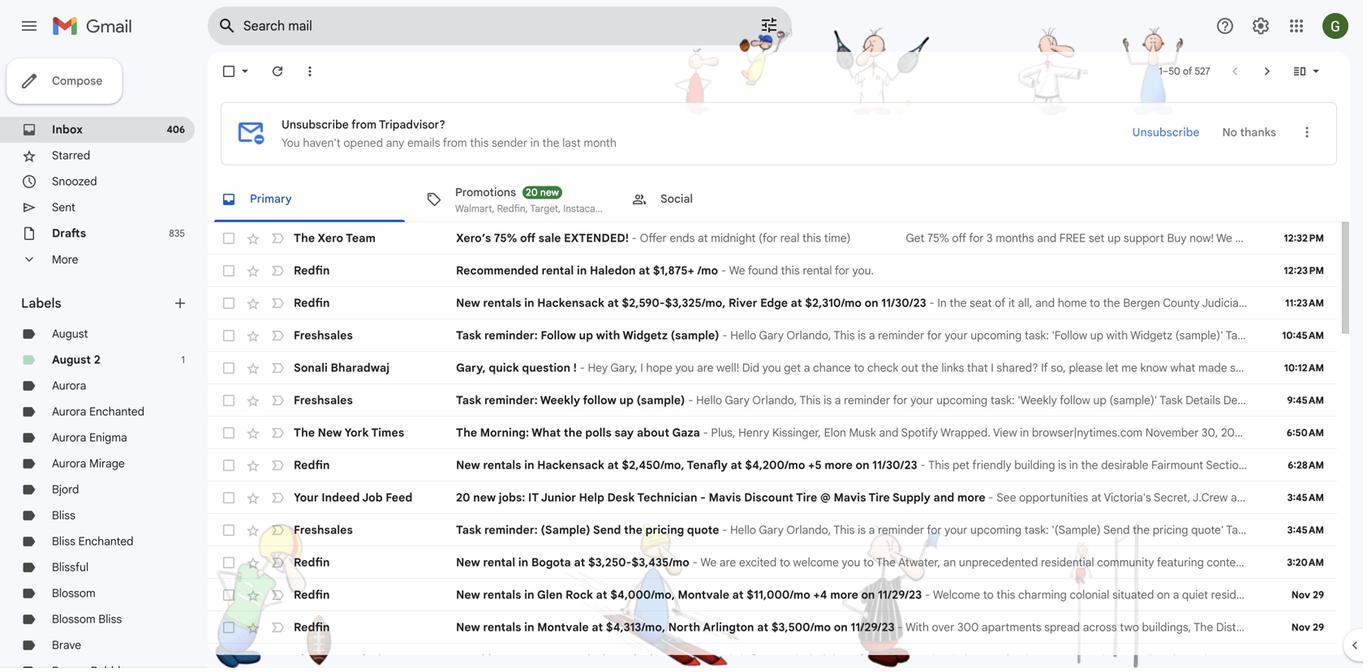 Task type: vqa. For each thing, say whether or not it's contained in the screenshot.
the left and
yes



Task type: describe. For each thing, give the bounding box(es) containing it.
continue
[[1078, 653, 1124, 667]]

1 vertical spatial (sample)
[[636, 393, 685, 408]]

snoozed link
[[52, 174, 97, 189]]

0 vertical spatial of
[[1183, 65, 1192, 77]]

the for the morning: what the polls say about gaza
[[294, 426, 315, 440]]

breaking news: henry kissinger is dead at 100 - his influence rivaled that of presidents. view in browser|nytimes.com continue reading the main story ad november 29, 2023 
[[456, 653, 1363, 667]]

0 horizontal spatial are
[[697, 361, 714, 375]]

2 widgetz from the left
[[1130, 329, 1172, 343]]

1 vertical spatial 11/29/23
[[851, 621, 895, 635]]

3:45 am for task reminder: (sample) send the pricing quote - hello gary orlando, this is a reminder for your upcoming task: '(sample) send the pricing quote' task details description: co
[[1287, 525, 1324, 537]]

- left offer
[[632, 231, 637, 245]]

- right !
[[580, 361, 585, 375]]

the xero team
[[294, 231, 376, 245]]

2 vertical spatial more
[[830, 588, 858, 602]]

1 i from the left
[[640, 361, 643, 375]]

blossom bliss link
[[52, 613, 122, 627]]

blissful
[[52, 561, 89, 575]]

nov 29 for new rentals in glen rock at $4,000/mo, montvale at $11,000/mo +4 more on 11/29/23 -
[[1291, 589, 1324, 602]]

1 vertical spatial this
[[800, 393, 821, 408]]

enchanted for bliss enchanted
[[78, 535, 134, 549]]

2
[[94, 353, 100, 367]]

/mo
[[697, 264, 718, 278]]

for down gary, quick question ! - hey gary, i hope you are well! did you get a chance to check out the links that i shared? if so, please let me know what made sense to you and whether
[[893, 393, 908, 408]]

3 29 from the top
[[1313, 654, 1324, 667]]

in for $4,313/mo,
[[524, 621, 534, 635]]

more button
[[0, 247, 195, 273]]

2 vertical spatial bliss
[[98, 613, 122, 627]]

12:32 pm
[[1284, 232, 1324, 245]]

task: for 'follow
[[1025, 329, 1049, 343]]

up down let
[[1093, 393, 1106, 408]]

for left the 3
[[969, 231, 984, 245]]

1 vertical spatial know
[[1140, 361, 1167, 375]]

1 horizontal spatial (sample)'
[[1175, 329, 1223, 343]]

at right edge at the right
[[791, 296, 802, 310]]

up right "follow"
[[579, 329, 593, 343]]

for up links
[[927, 329, 942, 343]]

you right hope
[[675, 361, 694, 375]]

- up supply
[[920, 458, 925, 473]]

let
[[1106, 361, 1119, 375]]

50
[[1168, 65, 1180, 77]]

to right sense
[[1263, 361, 1274, 375]]

- right /mo on the right of page
[[721, 264, 726, 278]]

redfin for new rentals in hackensack at $2,590-$3,325/mo, river edge at $2,310/mo on 11/30/23
[[294, 296, 330, 310]]

drafts
[[52, 226, 86, 241]]

6 row from the top
[[208, 385, 1363, 417]]

enchanted for aurora enchanted
[[89, 405, 144, 419]]

2 horizontal spatial rental
[[803, 264, 832, 278]]

freshsales for task reminder: weekly follow up (sample)
[[294, 393, 353, 408]]

a up new rental in bogota at $3,250-$3,435/mo - we are excited to welcome you to the atwater, an unprecedented residential community featuring contemporary studio to two-be
[[869, 523, 875, 538]]

settings image
[[1251, 16, 1271, 36]]

2 75% from the left
[[927, 231, 949, 245]]

29 for new rentals in glen rock at $4,000/mo, montvale at $11,000/mo +4 more on 11/29/23 -
[[1313, 589, 1324, 602]]

2023
[[1337, 653, 1363, 667]]

nov for new rentals in montvale at $4,313/mo, north arlington at $3,500/mo on 11/29/23 -
[[1291, 622, 1310, 634]]

bjord link
[[52, 483, 79, 497]]

xero's
[[456, 231, 491, 245]]

up right set
[[1107, 231, 1121, 245]]

1 vertical spatial from
[[443, 136, 467, 150]]

refresh image
[[269, 63, 286, 80]]

at up arlington
[[732, 588, 744, 602]]

buy
[[1167, 231, 1187, 245]]

1 vertical spatial (sample)'
[[1109, 393, 1157, 408]]

in for at
[[524, 588, 534, 602]]

(for
[[759, 231, 777, 245]]

1 off from the left
[[520, 231, 535, 245]]

job
[[362, 491, 383, 505]]

main menu image
[[19, 16, 39, 36]]

new for new rentals in hackensack at $2,450/mo, tenafly at $4,200/mo +5 more on 11/30/23 -
[[456, 458, 480, 473]]

10:45 am
[[1282, 330, 1324, 342]]

the for xero's 75% off sale extended!
[[294, 231, 315, 245]]

gary, quick question ! - hey gary, i hope you are well! did you get a chance to check out the links that i shared? if so, please let me know what made sense to you and whether
[[456, 361, 1363, 375]]

primary tab
[[208, 177, 411, 222]]

this for hello gary orlando, this is a reminder for your upcoming task: 'follow up with widgetz (sample)' task details description: co
[[834, 329, 855, 343]]

aurora enchanted link
[[52, 405, 144, 419]]

hello for hello gary orlando, this is a reminder for your upcoming task: '(sample) send the pricing quote' task details description: co
[[730, 523, 756, 538]]

it
[[528, 491, 539, 505]]

inbox
[[52, 123, 83, 137]]

tenafly
[[687, 458, 728, 473]]

you.
[[852, 264, 874, 278]]

- up gaza
[[688, 393, 693, 408]]

to left 'check'
[[854, 361, 864, 375]]

orlando, for hello gary orlando, this is a reminder for your upcoming task: 'follow up with widgetz (sample)' task details description: co
[[787, 329, 831, 343]]

at right rock
[[596, 588, 607, 602]]

on right +5
[[856, 458, 869, 473]]

blossom for blossom bliss
[[52, 613, 96, 627]]

task reminder: follow up with widgetz (sample) - hello gary orlando, this is a reminder for your upcoming task: 'follow up with widgetz (sample)' task details description: co
[[456, 329, 1363, 343]]

new rentals in hackensack at $2,450/mo, tenafly at $4,200/mo +5 more on 11/30/23 -
[[456, 458, 928, 473]]

task: for '(sample)
[[1024, 523, 1049, 538]]

social
[[660, 192, 693, 206]]

residential
[[1041, 556, 1094, 570]]

527
[[1195, 65, 1210, 77]]

featuring
[[1157, 556, 1204, 570]]

1 vertical spatial orlando,
[[752, 393, 797, 408]]

community
[[1097, 556, 1154, 570]]

the right the out
[[921, 361, 938, 375]]

20 new jobs: it junior help desk technician - mavis discount tire @ mavis tire supply and more -
[[456, 491, 996, 505]]

is down chance at right bottom
[[824, 393, 832, 408]]

- up new rentals in glen rock at $4,000/mo, montvale at $11,000/mo +4 more on 11/29/23 -
[[692, 556, 698, 570]]

@
[[820, 491, 831, 505]]

bliss for bliss enchanted
[[52, 535, 75, 549]]

this left shopping
[[1265, 231, 1284, 245]]

1 mavis from the left
[[709, 491, 741, 505]]

primary
[[250, 192, 292, 206]]

bjord
[[52, 483, 79, 497]]

gmail image
[[52, 10, 140, 42]]

- up well!
[[722, 329, 727, 343]]

for up atwater, at bottom
[[927, 523, 942, 538]]

sale
[[538, 231, 561, 245]]

nov for new rentals in glen rock at $4,000/mo, montvale at $11,000/mo +4 more on 11/29/23 -
[[1291, 589, 1310, 602]]

10 row from the top
[[208, 514, 1363, 547]]

your for 'follow
[[945, 329, 968, 343]]

check
[[1288, 393, 1321, 408]]

sent
[[52, 200, 75, 215]]

on right $3,500/mo
[[834, 621, 848, 635]]

labels heading
[[21, 295, 172, 312]]

shopping
[[1287, 231, 1335, 245]]

hackensack for $2,590-
[[537, 296, 604, 310]]

in for $1,875+
[[577, 264, 587, 278]]

unsubscribe from tripadvisor? you haven't opened any emails from this sender in the last month
[[282, 118, 617, 150]]

support image
[[1215, 16, 1235, 36]]

1 for 1
[[181, 354, 185, 366]]

xero
[[318, 231, 343, 245]]

for left you.
[[835, 264, 849, 278]]

york for breaking
[[344, 653, 369, 667]]

0 vertical spatial montvale
[[678, 588, 729, 602]]

is down $2,310/mo
[[858, 329, 866, 343]]

reading
[[1127, 653, 1166, 667]]

1 75% from the left
[[494, 231, 517, 245]]

you left get
[[762, 361, 781, 375]]

labels navigation
[[0, 52, 208, 669]]

6:50 am
[[1287, 427, 1324, 439]]

1 follow from the left
[[583, 393, 616, 408]]

to left atwater, at bottom
[[863, 556, 874, 570]]

team
[[346, 231, 376, 245]]

new for new rentals in glen rock at $4,000/mo, montvale at $11,000/mo +4 more on 11/29/23 -
[[456, 588, 480, 602]]

real
[[780, 231, 799, 245]]

enigma
[[89, 431, 127, 445]]

$1,875+
[[653, 264, 694, 278]]

social tab
[[618, 177, 823, 222]]

no thanks button
[[1211, 118, 1288, 147]]

nov 29 for new rentals in montvale at $4,313/mo, north arlington at $3,500/mo on 11/29/23 -
[[1291, 622, 1324, 634]]

times for the morning: what the polls say about gaza
[[371, 426, 404, 440]]

reminder: for follow
[[484, 329, 538, 343]]

$11,000/mo
[[747, 588, 810, 602]]

3
[[987, 231, 993, 245]]

chance
[[813, 361, 851, 375]]

atwater,
[[898, 556, 940, 570]]

2 with from the left
[[1106, 329, 1128, 343]]

gary for hello gary orlando, this is a reminder for your upcoming task: '(sample) send the pricing quote' task details description: co
[[759, 523, 784, 538]]

aurora enchanted
[[52, 405, 144, 419]]

$4,000/mo,
[[610, 588, 675, 602]]

at up influence
[[757, 621, 768, 635]]

to right excited
[[780, 556, 790, 570]]

- down atwater, at bottom
[[925, 588, 930, 602]]

aurora mirage link
[[52, 457, 125, 471]]

2 mavis from the left
[[834, 491, 866, 505]]

inbox link
[[52, 123, 83, 137]]

starred
[[52, 148, 90, 163]]

orlando, for hello gary orlando, this is a reminder for your upcoming task: '(sample) send the pricing quote' task details description: co
[[786, 523, 831, 538]]

rentals for new rentals in montvale at $4,313/mo, north arlington at $3,500/mo on 11/29/23 -
[[483, 621, 521, 635]]

1 vertical spatial gary
[[725, 393, 750, 408]]

redfin for new rental in bogota at $3,250-$3,435/mo
[[294, 556, 330, 570]]

2 pricing from the left
[[1153, 523, 1188, 538]]

2 gary, from the left
[[610, 361, 637, 375]]

- right quote
[[722, 523, 727, 538]]

- up task reminder: follow up with widgetz (sample) - hello gary orlando, this is a reminder for your upcoming task: 'follow up with widgetz (sample)' task details description: co
[[929, 296, 934, 310]]

- right gaza
[[703, 426, 708, 440]]

at left $1,875+
[[639, 264, 650, 278]]

a up 'check'
[[869, 329, 875, 343]]

promotions, 20 new messages, tab
[[413, 177, 617, 222]]

in for $2,590-
[[524, 296, 534, 310]]

task reminder: weekly follow up (sample) - hello gary orlando, this is a reminder for your upcoming task: 'weekly follow up (sample)' task details description: check if we ca
[[456, 393, 1363, 408]]

1 vertical spatial task:
[[990, 393, 1015, 408]]

offer
[[640, 231, 667, 245]]

29 for new rentals in montvale at $4,313/mo, north arlington at $3,500/mo on 11/29/23 -
[[1313, 622, 1324, 634]]

at right tenafly
[[731, 458, 742, 473]]

0 vertical spatial more
[[824, 458, 853, 473]]

quote'
[[1191, 523, 1224, 538]]

you down 10:45 am
[[1277, 361, 1295, 375]]

a down chance at right bottom
[[835, 393, 841, 408]]

whether
[[1321, 361, 1363, 375]]

the left main
[[1169, 653, 1186, 667]]

0 horizontal spatial and
[[933, 491, 954, 505]]

thanks
[[1240, 125, 1276, 139]]

breaking
[[456, 653, 505, 667]]

august link
[[52, 327, 88, 341]]

$4,313/mo,
[[606, 621, 665, 635]]

freshsales for task reminder: follow up with widgetz (sample)
[[294, 329, 353, 343]]

at left $2,590-
[[607, 296, 619, 310]]

november
[[1262, 653, 1316, 667]]

in for $3,250-
[[518, 556, 528, 570]]

river
[[729, 296, 757, 310]]

0 vertical spatial know
[[1235, 231, 1262, 245]]

extended!
[[564, 231, 629, 245]]

- left his
[[714, 653, 719, 667]]

- up quote
[[700, 491, 706, 505]]

get
[[784, 361, 801, 375]]

what
[[1170, 361, 1195, 375]]

rentals for new rentals in glen rock at $4,000/mo, montvale at $11,000/mo +4 more on 11/29/23 -
[[483, 588, 521, 602]]

description: for (sample)'
[[1289, 329, 1351, 343]]

this right found
[[781, 264, 800, 278]]

$2,590-
[[622, 296, 665, 310]]

quote
[[687, 523, 719, 538]]

redfin for new rentals in montvale at $4,313/mo, north arlington at $3,500/mo on 11/29/23
[[294, 621, 330, 635]]

at right ends
[[698, 231, 708, 245]]

rentals for new rentals in hackensack at $2,590-$3,325/mo, river edge at $2,310/mo on 11/30/23 -
[[483, 296, 521, 310]]

seaso
[[1338, 231, 1363, 245]]

0 vertical spatial that
[[967, 361, 988, 375]]

3 nov 29 from the top
[[1291, 654, 1324, 667]]

in inside unsubscribe from tripadvisor? you haven't opened any emails from this sender in the last month
[[530, 136, 539, 150]]

any
[[386, 136, 404, 150]]

his
[[722, 653, 738, 667]]

new for new rentals in hackensack at $2,590-$3,325/mo, river edge at $2,310/mo on 11/30/23 -
[[456, 296, 480, 310]]

tab list inside 'main content'
[[208, 177, 1350, 222]]

description: for quote'
[[1290, 523, 1352, 538]]

unsubscribe button
[[1121, 118, 1211, 147]]

at left the 100
[[676, 653, 688, 667]]

is up new rental in bogota at $3,250-$3,435/mo - we are excited to welcome you to the atwater, an unprecedented residential community featuring contemporary studio to two-be
[[858, 523, 866, 538]]

13 row from the top
[[208, 612, 1337, 644]]

edge
[[760, 296, 788, 310]]

co for hello gary orlando, this is a reminder for your upcoming task: 'follow up with widgetz (sample)' task details description: co
[[1354, 329, 1363, 343]]

2 tire from the left
[[869, 491, 890, 505]]

at right bogota
[[574, 556, 585, 570]]

discount
[[744, 491, 793, 505]]



Task type: locate. For each thing, give the bounding box(es) containing it.
2 3:45 am from the top
[[1287, 525, 1324, 537]]

hello up excited
[[730, 523, 756, 538]]

this right real
[[802, 231, 821, 245]]

and down 10:45 am
[[1298, 361, 1318, 375]]

in down recommended
[[524, 296, 534, 310]]

1 freshsales from the top
[[294, 329, 353, 343]]

reminder
[[878, 329, 924, 343], [844, 393, 890, 408], [878, 523, 924, 538]]

on right +4
[[861, 588, 875, 602]]

rentals
[[483, 296, 521, 310], [483, 458, 521, 473], [483, 588, 521, 602], [483, 621, 521, 635]]

polls
[[585, 426, 612, 440]]

times for breaking news: henry kissinger is dead at 100
[[371, 653, 404, 667]]

1 vertical spatial 11/30/23
[[872, 458, 917, 473]]

0 horizontal spatial know
[[1140, 361, 1167, 375]]

blossom down blissful
[[52, 587, 96, 601]]

are
[[697, 361, 714, 375], [719, 556, 736, 570]]

question
[[522, 361, 570, 375]]

1 horizontal spatial that
[[967, 361, 988, 375]]

0 vertical spatial orlando,
[[787, 329, 831, 343]]

inbox tip region
[[221, 102, 1337, 166]]

4 aurora from the top
[[52, 457, 86, 471]]

rental for recommended rental in haledon at $1,875+ /mo
[[542, 264, 574, 278]]

wed, nov 29, 2023, 9:23 pm element
[[1291, 652, 1324, 669]]

1 horizontal spatial widgetz
[[1130, 329, 1172, 343]]

None checkbox
[[221, 63, 237, 80], [221, 328, 237, 344], [221, 393, 237, 409], [221, 425, 237, 441], [221, 458, 237, 474], [221, 490, 237, 506], [221, 522, 237, 539], [221, 555, 237, 571], [221, 587, 237, 604], [221, 63, 237, 80], [221, 328, 237, 344], [221, 393, 237, 409], [221, 425, 237, 441], [221, 458, 237, 474], [221, 490, 237, 506], [221, 522, 237, 539], [221, 555, 237, 571], [221, 587, 237, 604]]

aurora down august 2 link
[[52, 379, 86, 393]]

from right the emails at left
[[443, 136, 467, 150]]

send up $3,250-
[[593, 523, 621, 538]]

august for august 2
[[52, 353, 91, 367]]

orlando, up welcome
[[786, 523, 831, 538]]

835
[[169, 228, 185, 240]]

browser|nytimes.com
[[964, 653, 1075, 667]]

1 vertical spatial york
[[344, 653, 369, 667]]

aurora enigma
[[52, 431, 127, 445]]

compose
[[52, 74, 103, 88]]

description: down sense
[[1223, 393, 1285, 408]]

1 horizontal spatial and
[[1037, 231, 1056, 245]]

1 vertical spatial blossom
[[52, 613, 96, 627]]

hello down river
[[730, 329, 756, 343]]

glen
[[537, 588, 563, 602]]

month
[[584, 136, 617, 150]]

this inside unsubscribe from tripadvisor? you haven't opened any emails from this sender in the last month
[[470, 136, 489, 150]]

row down edge at the right
[[208, 352, 1363, 385]]

we down quote
[[700, 556, 717, 570]]

1 29 from the top
[[1313, 589, 1324, 602]]

the inside unsubscribe from tripadvisor? you haven't opened any emails from this sender in the last month
[[542, 136, 559, 150]]

1 tire from the left
[[796, 491, 817, 505]]

5 redfin from the top
[[294, 588, 330, 602]]

1 vertical spatial enchanted
[[78, 535, 134, 549]]

details up contemporary
[[1252, 523, 1287, 538]]

description: down 11:23 am at the right of the page
[[1289, 329, 1351, 343]]

arlington
[[703, 621, 754, 635]]

0 horizontal spatial 75%
[[494, 231, 517, 245]]

8 row from the top
[[208, 449, 1337, 482]]

0 horizontal spatial montvale
[[537, 621, 589, 635]]

at up desk at the left bottom of page
[[607, 458, 619, 473]]

row containing your indeed job feed
[[208, 482, 1337, 514]]

2 vertical spatial reminder
[[878, 523, 924, 538]]

1 vertical spatial freshsales
[[294, 393, 353, 408]]

1 the new york times from the top
[[294, 426, 404, 440]]

9 row from the top
[[208, 482, 1337, 514]]

are left well!
[[697, 361, 714, 375]]

(sample)
[[541, 523, 590, 538]]

gary for hello gary orlando, this is a reminder for your upcoming task: 'follow up with widgetz (sample)' task details description: co
[[759, 329, 784, 343]]

1 times from the top
[[371, 426, 404, 440]]

rock
[[566, 588, 593, 602]]

10:12 am
[[1284, 362, 1324, 374]]

$2,450/mo,
[[622, 458, 684, 473]]

hello down well!
[[696, 393, 722, 408]]

75%
[[494, 231, 517, 245], [927, 231, 949, 245]]

that
[[967, 361, 988, 375], [829, 653, 849, 667]]

help
[[579, 491, 604, 505]]

more image
[[302, 63, 318, 80]]

20 for 20 new jobs: it junior help desk technician - mavis discount tire @ mavis tire supply and more -
[[456, 491, 470, 505]]

the for breaking news: henry kissinger is dead at 100
[[294, 653, 315, 667]]

orlando, down get
[[752, 393, 797, 408]]

2 vertical spatial orlando,
[[786, 523, 831, 538]]

in left bogota
[[518, 556, 528, 570]]

nov down studio
[[1291, 589, 1310, 602]]

up right 'follow
[[1090, 329, 1103, 343]]

up up say
[[619, 393, 634, 408]]

1 horizontal spatial send
[[1103, 523, 1130, 538]]

1 hackensack from the top
[[537, 296, 604, 310]]

new for new rentals in montvale at $4,313/mo, north arlington at $3,500/mo on 11/29/23 -
[[456, 621, 480, 635]]

no
[[1222, 125, 1237, 139]]

that right links
[[967, 361, 988, 375]]

row down discount at the right of page
[[208, 514, 1363, 547]]

6:28 am
[[1288, 460, 1324, 472]]

2 the new york times from the top
[[294, 653, 404, 667]]

2 vertical spatial reminder:
[[484, 523, 538, 538]]

unsubscribe for unsubscribe
[[1132, 125, 1200, 139]]

out
[[901, 361, 919, 375]]

rental
[[542, 264, 574, 278], [803, 264, 832, 278], [483, 556, 515, 570]]

4 row from the top
[[208, 320, 1363, 352]]

august
[[52, 327, 88, 341], [52, 353, 91, 367]]

of left the presidents.
[[852, 653, 863, 667]]

hope
[[646, 361, 672, 375]]

redfin
[[294, 264, 330, 278], [294, 296, 330, 310], [294, 458, 330, 473], [294, 556, 330, 570], [294, 588, 330, 602], [294, 621, 330, 635]]

1 horizontal spatial are
[[719, 556, 736, 570]]

0 vertical spatial 1
[[1159, 65, 1162, 77]]

2 i from the left
[[991, 361, 994, 375]]

the left last
[[542, 136, 559, 150]]

2 vertical spatial task:
[[1024, 523, 1049, 538]]

task: left 'follow
[[1025, 329, 1049, 343]]

1 horizontal spatial i
[[991, 361, 994, 375]]

gary, right "hey"
[[610, 361, 637, 375]]

hackensack up 'junior'
[[537, 458, 604, 473]]

unsubscribe inside unsubscribe from tripadvisor? you haven't opened any emails from this sender in the last month
[[282, 118, 349, 132]]

1 redfin from the top
[[294, 264, 330, 278]]

6 redfin from the top
[[294, 621, 330, 635]]

0 horizontal spatial follow
[[583, 393, 616, 408]]

2 nov 29 from the top
[[1291, 622, 1324, 634]]

aurora for aurora enchanted
[[52, 405, 86, 419]]

2 vertical spatial and
[[933, 491, 954, 505]]

reminder: up morning:
[[484, 393, 538, 408]]

freshsales
[[294, 329, 353, 343], [294, 393, 353, 408], [294, 523, 353, 538]]

we for we are excited to welcome you to the atwater, an unprecedented residential community featuring contemporary studio to two-be
[[700, 556, 717, 570]]

1 vertical spatial 29
[[1313, 622, 1324, 634]]

0 horizontal spatial 1
[[181, 354, 185, 366]]

2 freshsales from the top
[[294, 393, 353, 408]]

7 row from the top
[[208, 417, 1337, 449]]

in right view
[[952, 653, 962, 667]]

2 redfin from the top
[[294, 296, 330, 310]]

-
[[632, 231, 637, 245], [721, 264, 726, 278], [929, 296, 934, 310], [722, 329, 727, 343], [580, 361, 585, 375], [688, 393, 693, 408], [703, 426, 708, 440], [920, 458, 925, 473], [700, 491, 706, 505], [988, 491, 994, 505], [722, 523, 727, 538], [692, 556, 698, 570], [925, 588, 930, 602], [897, 621, 903, 635], [714, 653, 719, 667]]

3 row from the top
[[208, 287, 1337, 320]]

hello for hello gary orlando, this is a reminder for your upcoming task: 'follow up with widgetz (sample)' task details description: co
[[730, 329, 756, 343]]

1 reminder: from the top
[[484, 329, 538, 343]]

know
[[1235, 231, 1262, 245], [1140, 361, 1167, 375]]

we for we found this rental for you. ‌ ‌ ‌ ‌ ‌ ‌ ‌ ‌ ‌ ‌ ‌ ‌ ‌ ‌ ‌ ‌ ‌ ‌ ‌ ‌ ‌ ‌ ‌ ‌ ‌ ‌ ‌ ‌ ‌ ‌ ‌ ‌ ‌ ‌ ‌ ‌ ‌ ‌ ‌ ‌ ‌ ‌ ‌ ‌ ‌ ‌ ‌ ‌ ‌ ‌ ‌ ‌ ‌ ‌ ‌ ‌ ‌ ‌ ‌ ‌ ‌ ‌ ‌ ‌ ‌ ‌ ‌ ‌ ‌ ‌ ‌ ‌ ‌ ‌ ‌ ‌ ‌ ‌ ‌ ‌ ‌ ‌ ‌ ‌ ‌ ‌
[[729, 264, 745, 278]]

unsubscribe up haven't
[[282, 118, 349, 132]]

august 2 link
[[52, 353, 100, 367]]

reminder: down jobs:
[[484, 523, 538, 538]]

1 york from the top
[[344, 426, 369, 440]]

1 horizontal spatial pricing
[[1153, 523, 1188, 538]]

1 vertical spatial reminder
[[844, 393, 890, 408]]

rentals down morning:
[[483, 458, 521, 473]]

north
[[668, 621, 700, 635]]

1 send from the left
[[593, 523, 621, 538]]

upcoming for 'follow
[[971, 329, 1022, 343]]

11/30/23 for new rentals in hackensack at $2,450/mo, tenafly at $4,200/mo +5 more on 11/30/23
[[872, 458, 917, 473]]

2 reminder: from the top
[[484, 393, 538, 408]]

the down desk at the left bottom of page
[[624, 523, 642, 538]]

main content
[[208, 52, 1363, 669]]

1 vertical spatial hackensack
[[537, 458, 604, 473]]

you right welcome
[[842, 556, 860, 570]]

4 rentals from the top
[[483, 621, 521, 635]]

advanced search options image
[[753, 9, 785, 41]]

gary down edge at the right
[[759, 329, 784, 343]]

2 co from the top
[[1355, 523, 1363, 538]]

august left 2
[[52, 353, 91, 367]]

in right the sender
[[530, 136, 539, 150]]

0 vertical spatial 3:45 am
[[1287, 492, 1324, 504]]

rentals down recommended
[[483, 296, 521, 310]]

29 up 29,
[[1313, 622, 1324, 634]]

- up unprecedented
[[988, 491, 994, 505]]

1 vertical spatial reminder:
[[484, 393, 538, 408]]

details
[[1252, 329, 1286, 343], [1186, 393, 1221, 408], [1252, 523, 1287, 538]]

junior
[[541, 491, 576, 505]]

redfin for recommended rental in haledon at $1,875+ /mo
[[294, 264, 330, 278]]

2 vertical spatial your
[[945, 523, 967, 538]]

bliss for bliss link on the left bottom
[[52, 509, 75, 523]]

3 rentals from the top
[[483, 588, 521, 602]]

in left glen
[[524, 588, 534, 602]]

2 times from the top
[[371, 653, 404, 667]]

reminder: up quick
[[484, 329, 538, 343]]

freshsales for task reminder: (sample) send the pricing quote
[[294, 523, 353, 538]]

new inside tab
[[540, 187, 559, 199]]

1 nov 29 from the top
[[1291, 589, 1324, 602]]

unsubscribe inside button
[[1132, 125, 1200, 139]]

2 blossom from the top
[[52, 613, 96, 627]]

more right supply
[[957, 491, 985, 505]]

11 row from the top
[[208, 547, 1363, 579]]

know right "me"
[[1140, 361, 1167, 375]]

row down $4,200/mo
[[208, 482, 1337, 514]]

12 row from the top
[[208, 579, 1337, 612]]

0 vertical spatial nov 29
[[1291, 589, 1324, 602]]

0 vertical spatial your
[[945, 329, 968, 343]]

an
[[943, 556, 956, 570]]

3 freshsales from the top
[[294, 523, 353, 538]]

0 vertical spatial the new york times
[[294, 426, 404, 440]]

details for (sample)'
[[1252, 329, 1286, 343]]

0 vertical spatial upcoming
[[971, 329, 1022, 343]]

rivaled
[[791, 653, 826, 667]]

1
[[1159, 65, 1162, 77], [181, 354, 185, 366]]

toggle split pane mode image
[[1292, 63, 1308, 80]]

gary down discount at the right of page
[[759, 523, 784, 538]]

nov 29
[[1291, 589, 1324, 602], [1291, 622, 1324, 634], [1291, 654, 1324, 667]]

1 horizontal spatial unsubscribe
[[1132, 125, 1200, 139]]

hackensack for $2,450/mo,
[[537, 458, 604, 473]]

75% right get
[[927, 231, 949, 245]]

nov up wed, nov 29, 2023, 9:23 pm element
[[1291, 622, 1310, 634]]

tire left supply
[[869, 491, 890, 505]]

1 vertical spatial are
[[719, 556, 736, 570]]

task
[[456, 329, 481, 343], [1226, 329, 1249, 343], [456, 393, 481, 408], [1160, 393, 1183, 408], [456, 523, 481, 538], [1226, 523, 1249, 538]]

tab list
[[208, 177, 1350, 222]]

2 august from the top
[[52, 353, 91, 367]]

0 vertical spatial hackensack
[[537, 296, 604, 310]]

set
[[1089, 231, 1105, 245]]

2 row from the top
[[208, 255, 1337, 287]]

1 august from the top
[[52, 327, 88, 341]]

aurora mirage
[[52, 457, 125, 471]]

links
[[941, 361, 964, 375]]

co for hello gary orlando, this is a reminder for your upcoming task: '(sample) send the pricing quote' task details description: co
[[1355, 523, 1363, 538]]

1 co from the top
[[1354, 329, 1363, 343]]

2 vertical spatial we
[[700, 556, 717, 570]]

redfin for new rentals in hackensack at $2,450/mo, tenafly at $4,200/mo +5 more on 11/30/23
[[294, 458, 330, 473]]

task: left '(sample) at right
[[1024, 523, 1049, 538]]

the new york times for the morning: what the polls say about gaza
[[294, 426, 404, 440]]

0 vertical spatial nov
[[1291, 589, 1310, 602]]

2 off from the left
[[952, 231, 966, 245]]

off
[[520, 231, 535, 245], [952, 231, 966, 245]]

rental left bogota
[[483, 556, 515, 570]]

2 hackensack from the top
[[537, 458, 604, 473]]

None checkbox
[[221, 230, 237, 247], [221, 263, 237, 279], [221, 295, 237, 312], [221, 360, 237, 376], [221, 620, 237, 636], [221, 652, 237, 669], [221, 230, 237, 247], [221, 263, 237, 279], [221, 295, 237, 312], [221, 360, 237, 376], [221, 620, 237, 636], [221, 652, 237, 669]]

older image
[[1259, 63, 1275, 80]]

sent link
[[52, 200, 75, 215]]

row containing the xero team
[[208, 222, 1363, 255]]

1 nov from the top
[[1291, 589, 1310, 602]]

1 horizontal spatial montvale
[[678, 588, 729, 602]]

2 horizontal spatial we
[[1216, 231, 1232, 245]]

to
[[854, 361, 864, 375], [1263, 361, 1274, 375], [780, 556, 790, 570], [863, 556, 874, 570], [1317, 556, 1328, 570]]

new for 20 new
[[540, 187, 559, 199]]

1 pricing from the left
[[645, 523, 684, 538]]

1 vertical spatial more
[[957, 491, 985, 505]]

1 vertical spatial montvale
[[537, 621, 589, 635]]

1 vertical spatial your
[[910, 393, 933, 408]]

1 vertical spatial upcoming
[[936, 393, 988, 408]]

pricing up featuring
[[1153, 523, 1188, 538]]

1 inside labels navigation
[[181, 354, 185, 366]]

with up "hey"
[[596, 329, 620, 343]]

2 vertical spatial description:
[[1290, 523, 1352, 538]]

0 horizontal spatial off
[[520, 231, 535, 245]]

3:45 am up 3:20 am
[[1287, 525, 1324, 537]]

august up august 2 in the bottom of the page
[[52, 327, 88, 341]]

2 nov from the top
[[1291, 622, 1310, 634]]

welcome
[[793, 556, 839, 570]]

1 row from the top
[[208, 222, 1363, 255]]

1 rentals from the top
[[483, 296, 521, 310]]

reminder for hello gary orlando, this is a reminder for your upcoming task: '(sample) send the pricing quote' task details description: co
[[878, 523, 924, 538]]

0 horizontal spatial that
[[829, 653, 849, 667]]

in for $2,450/mo,
[[524, 458, 534, 473]]

0 horizontal spatial we
[[700, 556, 717, 570]]

august for august link
[[52, 327, 88, 341]]

None search field
[[208, 6, 792, 45]]

1 blossom from the top
[[52, 587, 96, 601]]

the up community
[[1133, 523, 1150, 538]]

rental for new rental in bogota at $3,250-$3,435/mo
[[483, 556, 515, 570]]

1 horizontal spatial off
[[952, 231, 966, 245]]

2 aurora from the top
[[52, 405, 86, 419]]

2 29 from the top
[[1313, 622, 1324, 634]]

2 vertical spatial 29
[[1313, 654, 1324, 667]]

blossom for blossom link
[[52, 587, 96, 601]]

(sample)' up made
[[1175, 329, 1223, 343]]

if
[[1324, 393, 1331, 408]]

11/30/23 for new rentals in hackensack at $2,590-$3,325/mo, river edge at $2,310/mo on 11/30/23
[[881, 296, 926, 310]]

1 vertical spatial that
[[829, 653, 849, 667]]

row containing sonali bharadwaj
[[208, 352, 1363, 385]]

11/30/23
[[881, 296, 926, 310], [872, 458, 917, 473]]

1 for 1 50 of 527
[[1159, 65, 1162, 77]]

haledon
[[590, 264, 636, 278]]

0 vertical spatial (sample)
[[671, 329, 719, 343]]

1 vertical spatial new
[[473, 491, 496, 505]]

your up an
[[945, 523, 967, 538]]

0 vertical spatial bliss
[[52, 509, 75, 523]]

unsubscribe
[[282, 118, 349, 132], [1132, 125, 1200, 139]]

1 vertical spatial details
[[1186, 393, 1221, 408]]

5 row from the top
[[208, 352, 1363, 385]]

2 vertical spatial upcoming
[[970, 523, 1022, 538]]

1 inside 'main content'
[[1159, 65, 1162, 77]]

reminder up gary, quick question ! - hey gary, i hope you are well! did you get a chance to check out the links that i shared? if so, please let me know what made sense to you and whether
[[878, 329, 924, 343]]

1 vertical spatial co
[[1355, 523, 1363, 538]]

well!
[[716, 361, 739, 375]]

henry
[[543, 653, 577, 667]]

aurora up "aurora mirage" link
[[52, 431, 86, 445]]

is left dead
[[634, 653, 643, 667]]

0 horizontal spatial (sample)'
[[1109, 393, 1157, 408]]

3 reminder: from the top
[[484, 523, 538, 538]]

reminder for hello gary orlando, this is a reminder for your upcoming task: 'follow up with widgetz (sample)' task details description: co
[[878, 329, 924, 343]]

0 vertical spatial details
[[1252, 329, 1286, 343]]

rentals for new rentals in hackensack at $2,450/mo, tenafly at $4,200/mo +5 more on 11/30/23 -
[[483, 458, 521, 473]]

upcoming for '(sample)
[[970, 523, 1022, 538]]

1 horizontal spatial of
[[1183, 65, 1192, 77]]

news:
[[508, 653, 540, 667]]

at up kissinger
[[592, 621, 603, 635]]

the new york times for breaking news: henry kissinger is dead at 100
[[294, 653, 404, 667]]

3 nov from the top
[[1291, 654, 1310, 667]]

- up the presidents.
[[897, 621, 903, 635]]

2 vertical spatial nov
[[1291, 654, 1310, 667]]

a right get
[[804, 361, 810, 375]]

1 3:45 am from the top
[[1287, 492, 1324, 504]]

3 aurora from the top
[[52, 431, 86, 445]]

0 vertical spatial 11/29/23
[[878, 588, 922, 602]]

row down $3,500/mo
[[208, 644, 1363, 669]]

1 with from the left
[[596, 329, 620, 343]]

11/30/23 up supply
[[872, 458, 917, 473]]

20 inside tab
[[526, 187, 538, 199]]

redfin for new rentals in glen rock at $4,000/mo, montvale at $11,000/mo +4 more on 11/29/23
[[294, 588, 330, 602]]

0 horizontal spatial 20
[[456, 491, 470, 505]]

reminder: for weekly
[[484, 393, 538, 408]]

1 vertical spatial and
[[1298, 361, 1318, 375]]

1 aurora from the top
[[52, 379, 86, 393]]

0 vertical spatial this
[[834, 329, 855, 343]]

row
[[208, 222, 1363, 255], [208, 255, 1337, 287], [208, 287, 1337, 320], [208, 320, 1363, 352], [208, 352, 1363, 385], [208, 385, 1363, 417], [208, 417, 1337, 449], [208, 449, 1337, 482], [208, 482, 1337, 514], [208, 514, 1363, 547], [208, 547, 1363, 579], [208, 579, 1337, 612], [208, 612, 1337, 644], [208, 644, 1363, 669]]

search mail image
[[213, 11, 242, 41]]

1 vertical spatial hello
[[696, 393, 722, 408]]

3 redfin from the top
[[294, 458, 330, 473]]

at
[[698, 231, 708, 245], [639, 264, 650, 278], [607, 296, 619, 310], [791, 296, 802, 310], [607, 458, 619, 473], [731, 458, 742, 473], [574, 556, 585, 570], [596, 588, 607, 602], [732, 588, 744, 602], [592, 621, 603, 635], [757, 621, 768, 635], [676, 653, 688, 667]]

follow
[[541, 329, 576, 343]]

co up whether
[[1354, 329, 1363, 343]]

0 vertical spatial 29
[[1313, 589, 1324, 602]]

29
[[1313, 589, 1324, 602], [1313, 622, 1324, 634], [1313, 654, 1324, 667]]

on down you.
[[865, 296, 878, 310]]

details for quote'
[[1252, 523, 1287, 538]]

that right rivaled
[[829, 653, 849, 667]]

tab list containing promotions
[[208, 177, 1350, 222]]

say
[[614, 426, 634, 440]]

1 horizontal spatial tire
[[869, 491, 890, 505]]

0 horizontal spatial send
[[593, 523, 621, 538]]

0 vertical spatial york
[[344, 426, 369, 440]]

20 for 20 new
[[526, 187, 538, 199]]

weekly
[[540, 393, 580, 408]]

1 widgetz from the left
[[623, 329, 668, 343]]

2 horizontal spatial and
[[1298, 361, 1318, 375]]

0 horizontal spatial pricing
[[645, 523, 684, 538]]

tire
[[796, 491, 817, 505], [869, 491, 890, 505]]

0 horizontal spatial from
[[351, 118, 377, 132]]

ca
[[1351, 393, 1363, 408]]

2 follow from the left
[[1060, 393, 1090, 408]]

to left 'two-'
[[1317, 556, 1328, 570]]

(sample) down $3,325/mo,
[[671, 329, 719, 343]]

aurora link
[[52, 379, 86, 393]]

3:45 am for 20 new jobs: it junior help desk technician - mavis discount tire @ mavis tire supply and more -
[[1287, 492, 1324, 504]]

0 vertical spatial reminder
[[878, 329, 924, 343]]

1 gary, from the left
[[456, 361, 486, 375]]

29 left 2023
[[1313, 654, 1324, 667]]

0 vertical spatial from
[[351, 118, 377, 132]]

1 horizontal spatial mavis
[[834, 491, 866, 505]]

about
[[637, 426, 669, 440]]

sender
[[492, 136, 528, 150]]

pricing down technician
[[645, 523, 684, 538]]

aurora for aurora mirage
[[52, 457, 86, 471]]

unsubscribe down "50"
[[1132, 125, 1200, 139]]

shared?
[[997, 361, 1038, 375]]

20 new
[[526, 187, 559, 199]]

this for hello gary orlando, this is a reminder for your upcoming task: '(sample) send the pricing quote' task details description: co
[[834, 523, 855, 538]]

1 vertical spatial description:
[[1223, 393, 1285, 408]]

you
[[282, 136, 300, 150]]

0 vertical spatial times
[[371, 426, 404, 440]]

14 row from the top
[[208, 644, 1363, 669]]

pricing
[[645, 523, 684, 538], [1153, 523, 1188, 538]]

aurora for aurora enigma
[[52, 431, 86, 445]]

nov 29 down 3:20 am
[[1291, 589, 1324, 602]]

reminder: for (sample)
[[484, 523, 538, 538]]

'(sample)
[[1052, 523, 1101, 538]]

2 rentals from the top
[[483, 458, 521, 473]]

did
[[742, 361, 759, 375]]

4 redfin from the top
[[294, 556, 330, 570]]

new left jobs:
[[473, 491, 496, 505]]

12:23 pm
[[1284, 265, 1324, 277]]

2 send from the left
[[1103, 523, 1130, 538]]

unsubscribe for unsubscribe from tripadvisor? you haven't opened any emails from this sender in the last month
[[282, 118, 349, 132]]

your for '(sample)
[[945, 523, 967, 538]]

the left polls
[[564, 426, 582, 440]]

new for new rental in bogota at $3,250-$3,435/mo - we are excited to welcome you to the atwater, an unprecedented residential community featuring contemporary studio to two-be
[[456, 556, 480, 570]]

2 york from the top
[[344, 653, 369, 667]]

row up $11,000/mo
[[208, 547, 1363, 579]]

blossom link
[[52, 587, 96, 601]]

main content containing unsubscribe from tripadvisor?
[[208, 52, 1363, 669]]

compose button
[[6, 58, 122, 104]]

aurora for aurora link
[[52, 379, 86, 393]]

1 vertical spatial times
[[371, 653, 404, 667]]

row down excited
[[208, 579, 1337, 612]]

0 horizontal spatial mavis
[[709, 491, 741, 505]]

story
[[1217, 653, 1243, 667]]

2 vertical spatial details
[[1252, 523, 1287, 538]]

york for the
[[344, 426, 369, 440]]

aurora up bjord
[[52, 457, 86, 471]]

new rentals in glen rock at $4,000/mo, montvale at $11,000/mo +4 more on 11/29/23 -
[[456, 588, 933, 602]]

drafts link
[[52, 226, 86, 241]]

ad
[[1246, 653, 1260, 667]]

0 vertical spatial august
[[52, 327, 88, 341]]

20 inside row
[[456, 491, 470, 505]]

0 horizontal spatial tire
[[796, 491, 817, 505]]

brave link
[[52, 639, 81, 653]]

recommended
[[456, 264, 539, 278]]

more right +4
[[830, 588, 858, 602]]

more right +5
[[824, 458, 853, 473]]

follow
[[583, 393, 616, 408], [1060, 393, 1090, 408]]

2 vertical spatial this
[[834, 523, 855, 538]]

new for 20 new jobs: it junior help desk technician - mavis discount tire @ mavis tire supply and more -
[[473, 491, 496, 505]]

opened
[[344, 136, 383, 150]]

1 vertical spatial bliss
[[52, 535, 75, 549]]

1 vertical spatial of
[[852, 653, 863, 667]]

1 horizontal spatial 75%
[[927, 231, 949, 245]]

0 vertical spatial we
[[1216, 231, 1232, 245]]

new inside row
[[473, 491, 496, 505]]

1 vertical spatial we
[[729, 264, 745, 278]]

1 horizontal spatial from
[[443, 136, 467, 150]]

Search mail text field
[[243, 18, 714, 34]]

we
[[1216, 231, 1232, 245], [729, 264, 745, 278], [700, 556, 717, 570]]



